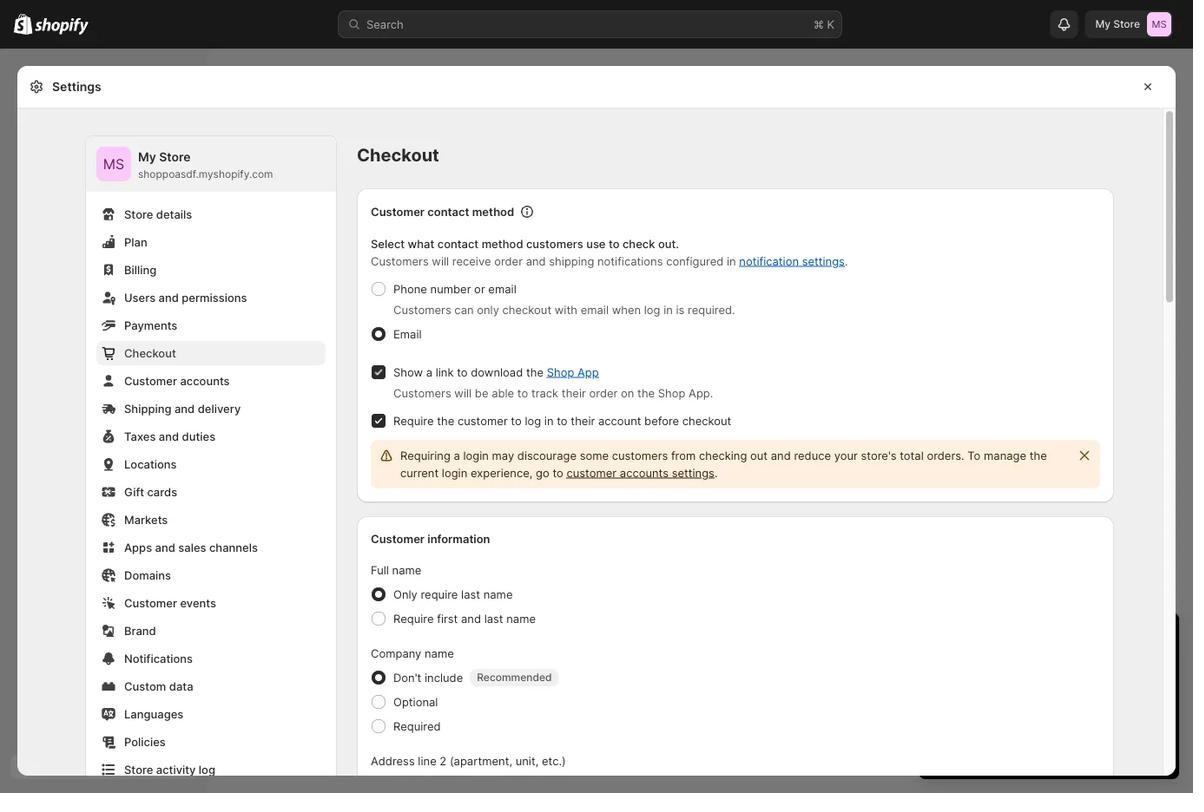 Task type: vqa. For each thing, say whether or not it's contained in the screenshot.
ICON FOR POINT OF SALE
no



Task type: locate. For each thing, give the bounding box(es) containing it.
store details link
[[96, 202, 326, 227]]

store activity log
[[124, 763, 215, 777]]

customer inside 'link'
[[124, 597, 177, 610]]

customer up full name in the bottom left of the page
[[371, 532, 425, 546]]

accounts down checkout link
[[180, 374, 230, 388]]

. right notification
[[845, 254, 848, 268]]

k
[[827, 17, 835, 31]]

customers can only checkout with email when log in is required.
[[393, 303, 735, 317]]

your inside requiring a login may discourage some customers from checking out and reduce your store's total orders.  to manage the current login experience, go to
[[834, 449, 858, 462]]

login down the requiring
[[442, 466, 467, 480]]

0 vertical spatial my
[[1095, 18, 1111, 30]]

require first and last name
[[393, 612, 536, 626]]

customer up select
[[371, 205, 425, 218]]

checkout down payments
[[124, 346, 176, 360]]

customer contact method
[[371, 205, 514, 218]]

0 vertical spatial email
[[488, 282, 516, 296]]

the right manage
[[1030, 449, 1047, 462]]

and inside to customize your online store and add bonus features
[[1016, 712, 1036, 726]]

accounts for customer
[[620, 466, 669, 480]]

0 horizontal spatial settings
[[672, 466, 715, 480]]

a left link
[[426, 366, 432, 379]]

1 horizontal spatial accounts
[[620, 466, 669, 480]]

customer down be
[[458, 414, 508, 428]]

brand
[[124, 624, 156, 638]]

contact up what
[[427, 205, 469, 218]]

plan link
[[96, 230, 326, 254]]

my store image right my store
[[1147, 12, 1171, 36]]

customers up shipping
[[526, 237, 583, 251]]

1 require from the top
[[393, 414, 434, 428]]

1 horizontal spatial 2
[[936, 628, 947, 650]]

order left on on the right of the page
[[589, 386, 618, 400]]

billing
[[124, 263, 157, 277]]

1 vertical spatial my store image
[[96, 147, 131, 181]]

and
[[526, 254, 546, 268], [159, 291, 179, 304], [174, 402, 195, 416], [159, 430, 179, 443], [771, 449, 791, 462], [155, 541, 175, 554], [461, 612, 481, 626], [1016, 712, 1036, 726]]

brand link
[[96, 619, 326, 643]]

1 vertical spatial will
[[454, 386, 472, 400]]

1 vertical spatial accounts
[[620, 466, 669, 480]]

1 horizontal spatial log
[[525, 414, 541, 428]]

2 left days
[[936, 628, 947, 650]]

0 horizontal spatial accounts
[[180, 374, 230, 388]]

2 horizontal spatial your
[[1134, 695, 1157, 708]]

settings down from
[[672, 466, 715, 480]]

their down shop app link
[[562, 386, 586, 400]]

checking
[[699, 449, 747, 462]]

and right apps
[[155, 541, 175, 554]]

2
[[936, 628, 947, 650], [440, 755, 447, 768]]

⌘
[[814, 17, 824, 31]]

to right the go
[[553, 466, 563, 480]]

email right with
[[581, 303, 609, 317]]

0 horizontal spatial checkout
[[124, 346, 176, 360]]

a right the requiring
[[454, 449, 460, 462]]

settings
[[802, 254, 845, 268], [672, 466, 715, 480]]

the up the requiring
[[437, 414, 454, 428]]

address
[[371, 755, 415, 768]]

0 vertical spatial accounts
[[180, 374, 230, 388]]

1 horizontal spatial customers
[[612, 449, 668, 462]]

checkout right only
[[502, 303, 552, 317]]

2 vertical spatial log
[[199, 763, 215, 777]]

and inside requiring a login may discourage some customers from checking out and reduce your store's total orders.  to manage the current login experience, go to
[[771, 449, 791, 462]]

in right the left
[[1027, 628, 1041, 650]]

and inside select what contact method customers use to check out. customers will receive order and shipping notifications configured in notification settings .
[[526, 254, 546, 268]]

will left be
[[454, 386, 472, 400]]

dialog
[[1183, 66, 1193, 776]]

show a link to download the shop app
[[393, 366, 599, 379]]

customers down show
[[393, 386, 451, 400]]

alert inside settings dialog
[[371, 440, 1100, 489]]

use
[[586, 237, 606, 251]]

customer
[[371, 205, 425, 218], [124, 374, 177, 388], [371, 532, 425, 546], [124, 597, 177, 610]]

users and permissions
[[124, 291, 247, 304]]

orders.
[[927, 449, 965, 462]]

customer for customer information
[[371, 532, 425, 546]]

link
[[436, 366, 454, 379]]

alert containing requiring a login may discourage some customers from checking out and reduce your store's total orders.  to manage the current login experience, go to
[[371, 440, 1100, 489]]

require for require first and last name
[[393, 612, 434, 626]]

alert
[[371, 440, 1100, 489]]

customer up the shipping
[[124, 374, 177, 388]]

0 horizontal spatial will
[[432, 254, 449, 268]]

customers
[[526, 237, 583, 251], [612, 449, 668, 462]]

and left add
[[1016, 712, 1036, 726]]

checkout down app.
[[682, 414, 731, 428]]

1 vertical spatial checkout
[[682, 414, 731, 428]]

is
[[676, 303, 685, 317]]

shopify image
[[35, 18, 89, 35]]

a for requiring
[[454, 449, 460, 462]]

and left shipping
[[526, 254, 546, 268]]

1 vertical spatial customers
[[612, 449, 668, 462]]

0 horizontal spatial my store image
[[96, 147, 131, 181]]

address line 2 (apartment, unit, etc.)
[[371, 755, 566, 768]]

out
[[750, 449, 768, 462]]

1 vertical spatial last
[[484, 612, 503, 626]]

my store image
[[1147, 12, 1171, 36], [96, 147, 131, 181]]

0 vertical spatial order
[[494, 254, 523, 268]]

2 inside dropdown button
[[936, 628, 947, 650]]

payments link
[[96, 313, 326, 338]]

in right configured
[[727, 254, 736, 268]]

0 horizontal spatial .
[[715, 466, 718, 480]]

cards
[[147, 485, 177, 499]]

checkout
[[357, 145, 439, 166], [124, 346, 176, 360]]

unit,
[[516, 755, 539, 768]]

shopify image
[[14, 14, 32, 35]]

your left "store's"
[[834, 449, 858, 462]]

0 horizontal spatial customers
[[526, 237, 583, 251]]

users
[[124, 291, 156, 304]]

to right use
[[609, 237, 620, 251]]

1 vertical spatial a
[[454, 449, 460, 462]]

shop left app.
[[658, 386, 686, 400]]

1 vertical spatial my
[[138, 150, 156, 165]]

accounts
[[180, 374, 230, 388], [620, 466, 669, 480]]

0 vertical spatial checkout
[[357, 145, 439, 166]]

1 horizontal spatial customer
[[567, 466, 617, 480]]

0 vertical spatial customers
[[526, 237, 583, 251]]

0 vertical spatial method
[[472, 205, 514, 218]]

events
[[180, 597, 216, 610]]

0 vertical spatial settings
[[802, 254, 845, 268]]

settings right notification
[[802, 254, 845, 268]]

shop settings menu element
[[86, 136, 336, 793]]

. down the checking
[[715, 466, 718, 480]]

languages link
[[96, 703, 326, 727]]

customer down some
[[567, 466, 617, 480]]

don't include
[[393, 671, 463, 685]]

order right the receive
[[494, 254, 523, 268]]

out.
[[658, 237, 679, 251]]

checkout up the customer contact method
[[357, 145, 439, 166]]

⌘ k
[[814, 17, 835, 31]]

will down what
[[432, 254, 449, 268]]

2 days left in your trial element
[[919, 658, 1179, 780]]

add
[[1039, 712, 1059, 726]]

0 horizontal spatial customer
[[458, 414, 508, 428]]

1 horizontal spatial a
[[454, 449, 460, 462]]

2 vertical spatial your
[[1134, 695, 1157, 708]]

2 inside settings dialog
[[440, 755, 447, 768]]

gift
[[124, 485, 144, 499]]

1 horizontal spatial my
[[1095, 18, 1111, 30]]

contact inside select what contact method customers use to check out. customers will receive order and shipping notifications configured in notification settings .
[[437, 237, 479, 251]]

1 vertical spatial email
[[581, 303, 609, 317]]

0 horizontal spatial a
[[426, 366, 432, 379]]

search
[[366, 17, 404, 31]]

0 horizontal spatial log
[[199, 763, 215, 777]]

customer for customer events
[[124, 597, 177, 610]]

0 horizontal spatial 2
[[440, 755, 447, 768]]

1 vertical spatial shop
[[658, 386, 686, 400]]

custom data
[[124, 680, 193, 693]]

0 horizontal spatial my
[[138, 150, 156, 165]]

accounts down before
[[620, 466, 669, 480]]

line
[[418, 755, 437, 768]]

email right or
[[488, 282, 516, 296]]

sales
[[178, 541, 206, 554]]

last right first
[[484, 612, 503, 626]]

1 vertical spatial customers
[[393, 303, 451, 317]]

1 horizontal spatial checkout
[[357, 145, 439, 166]]

customer down the 'domains' at the left of page
[[124, 597, 177, 610]]

customer information
[[371, 532, 490, 546]]

1 vertical spatial checkout
[[124, 346, 176, 360]]

1 vertical spatial require
[[393, 612, 434, 626]]

0 vertical spatial my store image
[[1147, 12, 1171, 36]]

locations
[[124, 458, 177, 471]]

1 horizontal spatial checkout
[[682, 414, 731, 428]]

total
[[900, 449, 924, 462]]

2 vertical spatial customers
[[393, 386, 451, 400]]

my for my store shoppoasdf.myshopify.com
[[138, 150, 156, 165]]

1 horizontal spatial .
[[845, 254, 848, 268]]

require the customer to log in to their account before checkout
[[393, 414, 731, 428]]

accounts inside customer accounts link
[[180, 374, 230, 388]]

2 right "line"
[[440, 755, 447, 768]]

0 horizontal spatial last
[[461, 588, 480, 601]]

my store image up store details
[[96, 147, 131, 181]]

include
[[425, 671, 463, 685]]

0 vertical spatial require
[[393, 414, 434, 428]]

accounts for customer
[[180, 374, 230, 388]]

to
[[609, 237, 620, 251], [457, 366, 468, 379], [517, 386, 528, 400], [511, 414, 522, 428], [557, 414, 568, 428], [553, 466, 563, 480], [1062, 695, 1073, 708]]

0 horizontal spatial your
[[834, 449, 858, 462]]

0 horizontal spatial checkout
[[502, 303, 552, 317]]

customers down select
[[371, 254, 429, 268]]

log down policies link
[[199, 763, 215, 777]]

method
[[472, 205, 514, 218], [482, 237, 523, 251]]

customers inside select what contact method customers use to check out. customers will receive order and shipping notifications configured in notification settings .
[[371, 254, 429, 268]]

customers up customer accounts settings link
[[612, 449, 668, 462]]

or
[[474, 282, 485, 296]]

their up some
[[571, 414, 595, 428]]

log right when
[[644, 303, 660, 317]]

their
[[562, 386, 586, 400], [571, 414, 595, 428]]

a inside requiring a login may discourage some customers from checking out and reduce your store's total orders.  to manage the current login experience, go to
[[454, 449, 460, 462]]

taxes and duties
[[124, 430, 215, 443]]

will inside select what contact method customers use to check out. customers will receive order and shipping notifications configured in notification settings .
[[432, 254, 449, 268]]

shop up the customers will be able to track their order on the shop app.
[[547, 366, 574, 379]]

customer accounts settings .
[[567, 466, 718, 480]]

to up bonus
[[1062, 695, 1073, 708]]

(apartment,
[[450, 755, 512, 768]]

domains
[[124, 569, 171, 582]]

customer for customer contact method
[[371, 205, 425, 218]]

2 require from the top
[[393, 612, 434, 626]]

name up include
[[425, 647, 454, 660]]

0 vertical spatial .
[[845, 254, 848, 268]]

shop app link
[[547, 366, 599, 379]]

log down track
[[525, 414, 541, 428]]

a for show
[[426, 366, 432, 379]]

your up features
[[1134, 695, 1157, 708]]

1 horizontal spatial last
[[484, 612, 503, 626]]

1 horizontal spatial email
[[581, 303, 609, 317]]

contact up the receive
[[437, 237, 479, 251]]

last up require first and last name
[[461, 588, 480, 601]]

in inside select what contact method customers use to check out. customers will receive order and shipping notifications configured in notification settings .
[[727, 254, 736, 268]]

don't
[[393, 671, 421, 685]]

to inside select what contact method customers use to check out. customers will receive order and shipping notifications configured in notification settings .
[[609, 237, 620, 251]]

require up the requiring
[[393, 414, 434, 428]]

1 vertical spatial 2
[[440, 755, 447, 768]]

0 vertical spatial a
[[426, 366, 432, 379]]

1 vertical spatial customer
[[567, 466, 617, 480]]

optional
[[393, 696, 438, 709]]

0 vertical spatial 2
[[936, 628, 947, 650]]

checkout inside 'shop settings menu' "element"
[[124, 346, 176, 360]]

will
[[432, 254, 449, 268], [454, 386, 472, 400]]

when
[[612, 303, 641, 317]]

login left the may at left bottom
[[463, 449, 489, 462]]

1 horizontal spatial your
[[1046, 628, 1083, 650]]

my inside my store shoppoasdf.myshopify.com
[[138, 150, 156, 165]]

0 vertical spatial customer
[[458, 414, 508, 428]]

0 vertical spatial your
[[834, 449, 858, 462]]

name up recommended
[[507, 612, 536, 626]]

what
[[408, 237, 434, 251]]

in inside dropdown button
[[1027, 628, 1041, 650]]

login
[[463, 449, 489, 462], [442, 466, 467, 480]]

1 vertical spatial log
[[525, 414, 541, 428]]

0 vertical spatial shop
[[547, 366, 574, 379]]

1 vertical spatial your
[[1046, 628, 1083, 650]]

1 vertical spatial method
[[482, 237, 523, 251]]

the right on on the right of the page
[[637, 386, 655, 400]]

2 horizontal spatial log
[[644, 303, 660, 317]]

go
[[536, 466, 549, 480]]

store activity log link
[[96, 758, 326, 782]]

your left trial at right bottom
[[1046, 628, 1083, 650]]

and right "out"
[[771, 449, 791, 462]]

apps and sales channels
[[124, 541, 258, 554]]

1 vertical spatial contact
[[437, 237, 479, 251]]

0 vertical spatial will
[[432, 254, 449, 268]]

0 horizontal spatial order
[[494, 254, 523, 268]]

1 horizontal spatial settings
[[802, 254, 845, 268]]

customers down phone
[[393, 303, 451, 317]]

your
[[834, 449, 858, 462], [1046, 628, 1083, 650], [1134, 695, 1157, 708]]

1 vertical spatial settings
[[672, 466, 715, 480]]

require down only
[[393, 612, 434, 626]]

1 horizontal spatial order
[[589, 386, 618, 400]]

0 horizontal spatial shop
[[547, 366, 574, 379]]

0 vertical spatial customers
[[371, 254, 429, 268]]

can
[[454, 303, 474, 317]]

customers for show a link to download the
[[393, 386, 451, 400]]



Task type: describe. For each thing, give the bounding box(es) containing it.
your inside to customize your online store and add bonus features
[[1134, 695, 1157, 708]]

account
[[598, 414, 641, 428]]

customers inside select what contact method customers use to check out. customers will receive order and shipping notifications configured in notification settings .
[[526, 237, 583, 251]]

1 vertical spatial their
[[571, 414, 595, 428]]

the up track
[[526, 366, 544, 379]]

on
[[621, 386, 634, 400]]

trial
[[1087, 628, 1118, 650]]

method inside select what contact method customers use to check out. customers will receive order and shipping notifications configured in notification settings .
[[482, 237, 523, 251]]

1 vertical spatial login
[[442, 466, 467, 480]]

my store
[[1095, 18, 1140, 30]]

checkout link
[[96, 341, 326, 366]]

and right taxes
[[159, 430, 179, 443]]

in left is
[[664, 303, 673, 317]]

customer accounts settings link
[[567, 466, 715, 480]]

receive
[[452, 254, 491, 268]]

current
[[400, 466, 439, 480]]

apps and sales channels link
[[96, 536, 326, 560]]

1 horizontal spatial shop
[[658, 386, 686, 400]]

left
[[995, 628, 1022, 650]]

0 vertical spatial last
[[461, 588, 480, 601]]

0 vertical spatial log
[[644, 303, 660, 317]]

and down 'customer accounts'
[[174, 402, 195, 416]]

manage
[[984, 449, 1027, 462]]

. inside select what contact method customers use to check out. customers will receive order and shipping notifications configured in notification settings .
[[845, 254, 848, 268]]

delivery
[[198, 402, 241, 416]]

notifications link
[[96, 647, 326, 671]]

some
[[580, 449, 609, 462]]

1 horizontal spatial my store image
[[1147, 12, 1171, 36]]

to right link
[[457, 366, 468, 379]]

required
[[393, 720, 441, 733]]

full
[[371, 564, 389, 577]]

0 vertical spatial contact
[[427, 205, 469, 218]]

my store image inside 'shop settings menu' "element"
[[96, 147, 131, 181]]

1 horizontal spatial will
[[454, 386, 472, 400]]

settings inside select what contact method customers use to check out. customers will receive order and shipping notifications configured in notification settings .
[[802, 254, 845, 268]]

your inside dropdown button
[[1046, 628, 1083, 650]]

recommended
[[477, 672, 552, 684]]

to down the customers will be able to track their order on the shop app.
[[557, 414, 568, 428]]

show
[[393, 366, 423, 379]]

days
[[952, 628, 991, 650]]

select what contact method customers use to check out. customers will receive order and shipping notifications configured in notification settings .
[[371, 237, 848, 268]]

markets
[[124, 513, 168, 527]]

details
[[156, 208, 192, 221]]

reduce
[[794, 449, 831, 462]]

data
[[169, 680, 193, 693]]

customer accounts
[[124, 374, 230, 388]]

customer events
[[124, 597, 216, 610]]

name up require first and last name
[[483, 588, 513, 601]]

only
[[477, 303, 499, 317]]

customize
[[1076, 695, 1130, 708]]

log inside 'shop settings menu' "element"
[[199, 763, 215, 777]]

custom
[[124, 680, 166, 693]]

taxes
[[124, 430, 156, 443]]

require for require the customer to log in to their account before checkout
[[393, 414, 434, 428]]

from
[[671, 449, 696, 462]]

users and permissions link
[[96, 286, 326, 310]]

to
[[968, 449, 981, 462]]

features
[[1098, 712, 1142, 726]]

settings dialog
[[17, 66, 1176, 794]]

languages
[[124, 708, 183, 721]]

0 vertical spatial checkout
[[502, 303, 552, 317]]

to inside requiring a login may discourage some customers from checking out and reduce your store's total orders.  to manage the current login experience, go to
[[553, 466, 563, 480]]

able
[[492, 386, 514, 400]]

1 vertical spatial order
[[589, 386, 618, 400]]

customer for customer accounts
[[124, 374, 177, 388]]

before
[[644, 414, 679, 428]]

to customize your online store and add bonus features
[[950, 695, 1157, 726]]

0 horizontal spatial email
[[488, 282, 516, 296]]

0 vertical spatial login
[[463, 449, 489, 462]]

full name
[[371, 564, 422, 577]]

locations link
[[96, 452, 326, 477]]

shoppoasdf.myshopify.com
[[138, 168, 273, 181]]

gift cards link
[[96, 480, 326, 505]]

customers for phone number or email
[[393, 303, 451, 317]]

customers inside requiring a login may discourage some customers from checking out and reduce your store's total orders.  to manage the current login experience, go to
[[612, 449, 668, 462]]

check
[[623, 237, 655, 251]]

requiring
[[400, 449, 451, 462]]

shipping
[[124, 402, 172, 416]]

customers will be able to track their order on the shop app.
[[393, 386, 713, 400]]

policies
[[124, 736, 166, 749]]

information
[[427, 532, 490, 546]]

may
[[492, 449, 514, 462]]

discourage
[[517, 449, 577, 462]]

shipping and delivery link
[[96, 397, 326, 421]]

require
[[421, 588, 458, 601]]

and inside 'link'
[[155, 541, 175, 554]]

etc.)
[[542, 755, 566, 768]]

store
[[985, 712, 1012, 726]]

order inside select what contact method customers use to check out. customers will receive order and shipping notifications configured in notification settings .
[[494, 254, 523, 268]]

to inside to customize your online store and add bonus features
[[1062, 695, 1073, 708]]

be
[[475, 386, 488, 400]]

duties
[[182, 430, 215, 443]]

plan
[[124, 235, 147, 249]]

notification settings link
[[739, 254, 845, 268]]

in down track
[[544, 414, 554, 428]]

phone number or email
[[393, 282, 516, 296]]

experience,
[[471, 466, 533, 480]]

online
[[950, 712, 982, 726]]

0 vertical spatial their
[[562, 386, 586, 400]]

notifications
[[597, 254, 663, 268]]

and right users
[[159, 291, 179, 304]]

app.
[[689, 386, 713, 400]]

the inside requiring a login may discourage some customers from checking out and reduce your store's total orders.  to manage the current login experience, go to
[[1030, 449, 1047, 462]]

1 vertical spatial .
[[715, 466, 718, 480]]

notifications
[[124, 652, 193, 666]]

configured
[[666, 254, 724, 268]]

activity
[[156, 763, 196, 777]]

store's
[[861, 449, 897, 462]]

name up only
[[392, 564, 422, 577]]

store details
[[124, 208, 192, 221]]

and right first
[[461, 612, 481, 626]]

number
[[430, 282, 471, 296]]

my store shoppoasdf.myshopify.com
[[138, 150, 273, 181]]

ms button
[[96, 147, 131, 181]]

markets link
[[96, 508, 326, 532]]

customer events link
[[96, 591, 326, 616]]

to right able
[[517, 386, 528, 400]]

to down able
[[511, 414, 522, 428]]

2 days left in your trial button
[[919, 613, 1179, 650]]

store inside my store shoppoasdf.myshopify.com
[[159, 150, 191, 165]]

customer accounts link
[[96, 369, 326, 393]]

shipping
[[549, 254, 594, 268]]

app
[[577, 366, 599, 379]]

required.
[[688, 303, 735, 317]]

my for my store
[[1095, 18, 1111, 30]]



